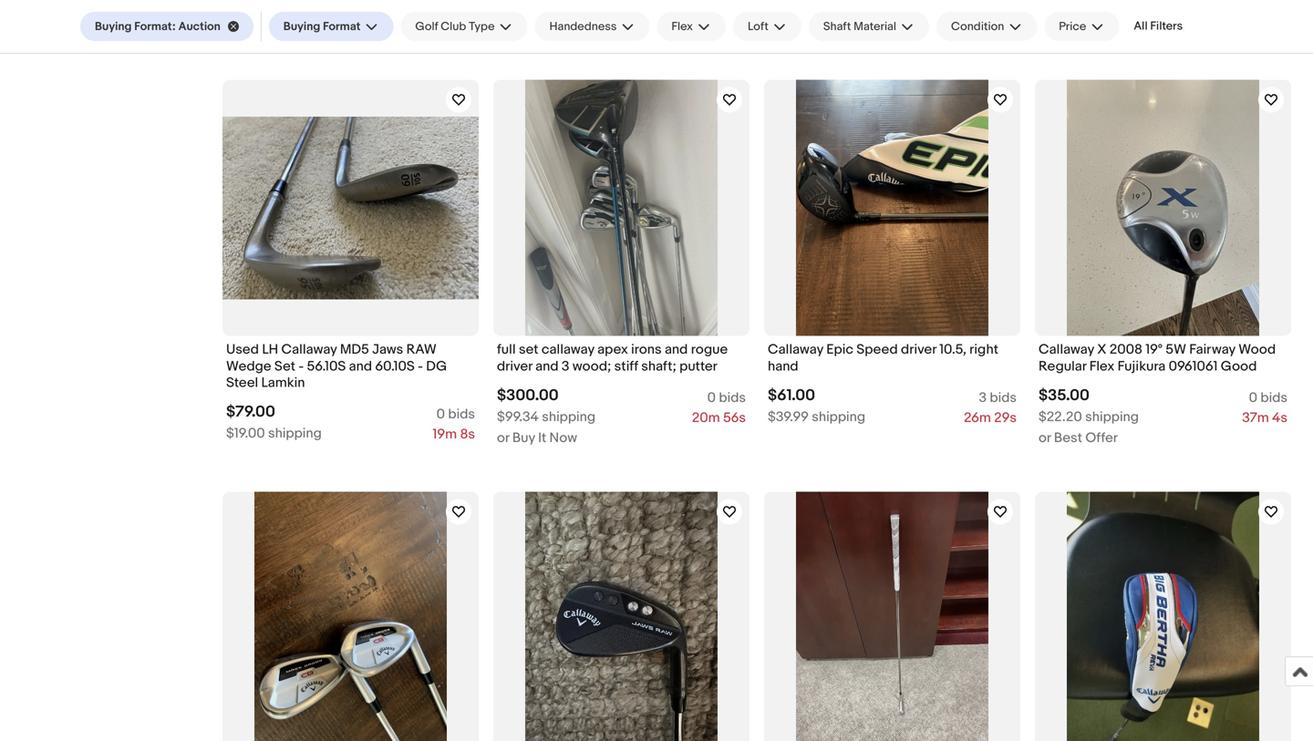 Task type: vqa. For each thing, say whether or not it's contained in the screenshot.
Within
no



Task type: describe. For each thing, give the bounding box(es) containing it.
shipping up shaft
[[815, 0, 869, 17]]

13m 56s
[[967, 1, 1017, 18]]

$79.00
[[226, 403, 275, 422]]

$19.00
[[226, 426, 265, 442]]

shipping for 0 bids $99.34 shipping
[[542, 409, 596, 425]]

shipping left all
[[1077, 17, 1130, 33]]

2 - from the left
[[418, 358, 423, 375]]

golf club type button
[[401, 12, 528, 41]]

1 horizontal spatial and
[[535, 358, 559, 375]]

golf
[[415, 19, 438, 34]]

best
[[1054, 430, 1082, 446]]

shipping for 0 bids $19.00 shipping
[[268, 426, 322, 442]]

bids for 3 bids $39.99 shipping
[[990, 390, 1017, 406]]

$8.95 shipping
[[1039, 17, 1130, 33]]

material
[[854, 19, 896, 34]]

0 horizontal spatial buy
[[242, 5, 264, 21]]

26m 29s
[[964, 410, 1017, 426]]

new callaway jaws raw black raw s grind 50* gap wedge very nice image
[[525, 492, 718, 741]]

lamkin
[[261, 375, 305, 391]]

$42.50
[[768, 0, 812, 17]]

callaway x 2008 19° 5w fairway wood regular flex fujikura 0961061 good image
[[1067, 80, 1259, 336]]

3 inside full set callaway apex irons and rogue driver and 3 wood; stiff shaft; putter
[[562, 358, 569, 375]]

$42.50 shipping
[[768, 0, 869, 17]]

2008
[[1110, 342, 1143, 358]]

steel
[[226, 375, 258, 391]]

and inside used lh callaway md5 jaws raw wedge set - 56.10s and 60.10s - dg steel lamkin
[[349, 358, 372, 375]]

buying format: auction link
[[80, 12, 253, 41]]

37m 4s or best offer
[[1039, 410, 1288, 446]]

all filters
[[1134, 19, 1183, 33]]

$61.00
[[768, 386, 815, 405]]

price
[[1059, 19, 1086, 34]]

it inside 20m 56s or buy it now
[[538, 430, 546, 446]]

56s for 13m 56s
[[994, 1, 1017, 18]]

type
[[469, 19, 495, 34]]

handedness
[[549, 19, 617, 34]]

callaway
[[542, 342, 594, 358]]

4s
[[1272, 410, 1288, 426]]

bids for 0 bids $22.20 shipping
[[1261, 390, 1288, 406]]

shaft material button
[[809, 12, 929, 41]]

used lh callaway md5 jaws raw wedge set - 56.10s and 60.10s - dg steel lamkin image
[[222, 117, 479, 299]]

md5
[[340, 342, 369, 358]]

29s
[[994, 410, 1017, 426]]

0 for $300.00
[[707, 390, 716, 406]]

set
[[274, 358, 295, 375]]

0 for $35.00
[[1249, 390, 1258, 406]]

set
[[519, 342, 538, 358]]

buying format: auction
[[95, 19, 220, 34]]

used
[[226, 342, 259, 358]]

callaway for $61.00
[[768, 342, 823, 358]]

callaway 2021 reva ladies 6 hybrid image
[[1067, 492, 1259, 741]]

loft button
[[733, 12, 801, 41]]

raw
[[406, 342, 437, 358]]

wedge
[[226, 358, 271, 375]]

jaws
[[372, 342, 403, 358]]

fujikura
[[1118, 358, 1166, 375]]

offer
[[1085, 430, 1118, 446]]

driver inside full set callaway apex irons and rogue driver and 3 wood; stiff shaft; putter
[[497, 358, 532, 375]]

0 bids $99.34 shipping
[[497, 390, 746, 425]]

full set callaway apex irons and rogue driver and 3 wood; stiff shaft; putter link
[[497, 342, 746, 379]]

condition
[[951, 19, 1004, 34]]

full set callaway apex irons and rogue driver and 3 wood; stiff shaft; putter
[[497, 342, 728, 375]]

0 horizontal spatial or
[[226, 5, 238, 21]]

$8.95
[[1039, 17, 1074, 33]]

3 bids $39.99 shipping
[[768, 390, 1017, 425]]

fairway
[[1189, 342, 1235, 358]]

20m
[[692, 410, 720, 426]]

56s for 20m 56s or buy it now
[[723, 410, 746, 426]]

8s
[[460, 426, 475, 443]]

0 horizontal spatial it
[[267, 5, 276, 21]]

shipping for 3 bids $39.99 shipping
[[812, 409, 865, 425]]

1 - from the left
[[299, 358, 304, 375]]

$99.34
[[497, 409, 539, 425]]

right
[[969, 342, 998, 358]]

used lh callaway md5 jaws raw wedge set - 56.10s and 60.10s - dg steel lamkin
[[226, 342, 447, 391]]

format:
[[134, 19, 176, 34]]

dg
[[426, 358, 447, 375]]

flex button
[[657, 12, 726, 41]]

speed
[[857, 342, 898, 358]]

or for $300.00
[[497, 430, 509, 446]]

hand
[[768, 358, 798, 375]]

wood
[[1239, 342, 1276, 358]]



Task type: locate. For each thing, give the bounding box(es) containing it.
callaway up hand
[[768, 342, 823, 358]]

or right auction in the left of the page
[[226, 5, 238, 21]]

buy inside 20m 56s or buy it now
[[512, 430, 535, 446]]

20m 56s or buy it now
[[497, 410, 746, 446]]

$35.00
[[1039, 386, 1090, 405]]

now down $300.00
[[549, 430, 577, 446]]

format
[[323, 19, 361, 34]]

shipping inside 3 bids $39.99 shipping
[[812, 409, 865, 425]]

bids up "20m" on the right of page
[[719, 390, 746, 406]]

0 bids $19.00 shipping
[[226, 406, 475, 442]]

0 up 37m
[[1249, 390, 1258, 406]]

19°
[[1146, 342, 1163, 358]]

callaway up regular
[[1039, 342, 1094, 358]]

or buy it now
[[226, 5, 306, 21]]

now inside 20m 56s or buy it now
[[549, 430, 577, 446]]

0 horizontal spatial driver
[[497, 358, 532, 375]]

bids up 4s
[[1261, 390, 1288, 406]]

1 horizontal spatial callaway
[[768, 342, 823, 358]]

2 buying from the left
[[283, 19, 320, 34]]

now left format
[[279, 5, 306, 21]]

3
[[562, 358, 569, 375], [979, 390, 987, 406]]

full
[[497, 342, 516, 358]]

club
[[441, 19, 466, 34]]

0 horizontal spatial flex
[[671, 19, 693, 34]]

2 horizontal spatial callaway
[[1039, 342, 1094, 358]]

loft
[[748, 19, 769, 34]]

putter
[[679, 358, 718, 375]]

1 horizontal spatial buying
[[283, 19, 320, 34]]

0 vertical spatial 56s
[[994, 1, 1017, 18]]

or down $99.34
[[497, 430, 509, 446]]

56.10s
[[307, 358, 346, 375]]

wood;
[[572, 358, 611, 375]]

used lh callaway md5 jaws raw wedge set - 56.10s and 60.10s - dg steel lamkin link
[[226, 342, 475, 396]]

bids for 0 bids $99.34 shipping
[[719, 390, 746, 406]]

and down the md5
[[349, 358, 372, 375]]

0 up 19m
[[436, 406, 445, 423]]

it left buying format
[[267, 5, 276, 21]]

filters
[[1150, 19, 1183, 33]]

buying
[[95, 19, 132, 34], [283, 19, 320, 34]]

0
[[707, 390, 716, 406], [1249, 390, 1258, 406], [436, 406, 445, 423]]

bids
[[719, 390, 746, 406], [990, 390, 1017, 406], [1261, 390, 1288, 406], [448, 406, 475, 423]]

0 inside 0 bids $19.00 shipping
[[436, 406, 445, 423]]

bids inside 0 bids $19.00 shipping
[[448, 406, 475, 423]]

bids inside the '0 bids $99.34 shipping'
[[719, 390, 746, 406]]

0 horizontal spatial now
[[279, 5, 306, 21]]

3 inside 3 bids $39.99 shipping
[[979, 390, 987, 406]]

0 horizontal spatial 56s
[[723, 410, 746, 426]]

37m
[[1242, 410, 1269, 426]]

callaway mack daddy cb 54*, 58* wedge set right kbs hi-rev 2.0 steel 105 image
[[255, 492, 447, 741]]

callaway inside callaway x 2008 19° 5w fairway wood regular flex fujikura 0961061 good
[[1039, 342, 1094, 358]]

shipping inside 0 bids $19.00 shipping
[[268, 426, 322, 442]]

x
[[1097, 342, 1107, 358]]

golf club type
[[415, 19, 495, 34]]

auction
[[178, 19, 220, 34]]

callaway x forged driving iron 18 degree. left handed stiff flex. cf18. image
[[796, 492, 988, 741]]

or inside 20m 56s or buy it now
[[497, 430, 509, 446]]

shipping inside the '0 bids $99.34 shipping'
[[542, 409, 596, 425]]

1 horizontal spatial now
[[549, 430, 577, 446]]

shipping inside 0 bids $22.20 shipping
[[1085, 409, 1139, 425]]

it down $99.34
[[538, 430, 546, 446]]

driver left 10.5,
[[901, 342, 936, 358]]

3 callaway from the left
[[1039, 342, 1094, 358]]

0 horizontal spatial buying
[[95, 19, 132, 34]]

13m
[[967, 1, 991, 18]]

or inside 37m 4s or best offer
[[1039, 430, 1051, 446]]

1 horizontal spatial 0
[[707, 390, 716, 406]]

0961061
[[1169, 358, 1218, 375]]

shipping down $79.00
[[268, 426, 322, 442]]

driver
[[901, 342, 936, 358], [497, 358, 532, 375]]

apex
[[597, 342, 628, 358]]

callaway x 2008 19° 5w fairway wood regular flex fujikura 0961061 good
[[1039, 342, 1276, 375]]

full set callaway apex irons and rogue driver and 3 wood; stiff shaft; putter image
[[525, 80, 718, 336]]

1 horizontal spatial 56s
[[994, 1, 1017, 18]]

callaway inside used lh callaway md5 jaws raw wedge set - 56.10s and 60.10s - dg steel lamkin
[[281, 342, 337, 358]]

buying inside dropdown button
[[283, 19, 320, 34]]

stiff
[[614, 358, 638, 375]]

shaft
[[823, 19, 851, 34]]

0 vertical spatial now
[[279, 5, 306, 21]]

56s
[[994, 1, 1017, 18], [723, 410, 746, 426]]

all
[[1134, 19, 1148, 33]]

1 horizontal spatial flex
[[1089, 358, 1115, 375]]

buying inside 'link'
[[95, 19, 132, 34]]

1 horizontal spatial or
[[497, 430, 509, 446]]

shaft;
[[641, 358, 676, 375]]

buying format
[[283, 19, 361, 34]]

and
[[665, 342, 688, 358], [349, 358, 372, 375], [535, 358, 559, 375]]

and down set
[[535, 358, 559, 375]]

56s inside 20m 56s or buy it now
[[723, 410, 746, 426]]

now
[[279, 5, 306, 21], [549, 430, 577, 446]]

good
[[1221, 358, 1257, 375]]

0 up "20m" on the right of page
[[707, 390, 716, 406]]

shipping down $300.00
[[542, 409, 596, 425]]

2 horizontal spatial or
[[1039, 430, 1051, 446]]

1 vertical spatial 3
[[979, 390, 987, 406]]

flex left loft
[[671, 19, 693, 34]]

or left the best
[[1039, 430, 1051, 446]]

shipping
[[815, 0, 869, 17], [1077, 17, 1130, 33], [542, 409, 596, 425], [812, 409, 865, 425], [1085, 409, 1139, 425], [268, 426, 322, 442]]

3 down callaway
[[562, 358, 569, 375]]

regular
[[1039, 358, 1086, 375]]

rogue
[[691, 342, 728, 358]]

1 callaway from the left
[[281, 342, 337, 358]]

2 horizontal spatial and
[[665, 342, 688, 358]]

flex inside "dropdown button"
[[671, 19, 693, 34]]

shipping right $39.99
[[812, 409, 865, 425]]

buy
[[242, 5, 264, 21], [512, 430, 535, 446]]

0 inside 0 bids $22.20 shipping
[[1249, 390, 1258, 406]]

0 horizontal spatial and
[[349, 358, 372, 375]]

5w
[[1166, 342, 1186, 358]]

0 vertical spatial 3
[[562, 358, 569, 375]]

irons
[[631, 342, 662, 358]]

1 horizontal spatial it
[[538, 430, 546, 446]]

-
[[299, 358, 304, 375], [418, 358, 423, 375]]

driver down full
[[497, 358, 532, 375]]

shipping for 0 bids $22.20 shipping
[[1085, 409, 1139, 425]]

buying left format
[[283, 19, 320, 34]]

bids for 0 bids $19.00 shipping
[[448, 406, 475, 423]]

$22.20
[[1039, 409, 1082, 425]]

driver inside callaway epic speed driver 10.5, right hand
[[901, 342, 936, 358]]

bids inside 0 bids $22.20 shipping
[[1261, 390, 1288, 406]]

26m
[[964, 410, 991, 426]]

1 vertical spatial now
[[549, 430, 577, 446]]

1 horizontal spatial buy
[[512, 430, 535, 446]]

callaway for $35.00
[[1039, 342, 1094, 358]]

10.5,
[[939, 342, 966, 358]]

buy right auction in the left of the page
[[242, 5, 264, 21]]

epic
[[826, 342, 853, 358]]

buying format button
[[269, 12, 393, 41]]

1 buying from the left
[[95, 19, 132, 34]]

0 horizontal spatial 0
[[436, 406, 445, 423]]

buying for buying format: auction
[[95, 19, 132, 34]]

buying left format:
[[95, 19, 132, 34]]

- left dg
[[418, 358, 423, 375]]

callaway epic speed driver 10.5, right hand image
[[796, 80, 988, 336]]

3 up 26m
[[979, 390, 987, 406]]

or for $35.00
[[1039, 430, 1051, 446]]

or
[[226, 5, 238, 21], [497, 430, 509, 446], [1039, 430, 1051, 446]]

price button
[[1044, 12, 1119, 41]]

0 vertical spatial buy
[[242, 5, 264, 21]]

0 horizontal spatial -
[[299, 358, 304, 375]]

1 vertical spatial buy
[[512, 430, 535, 446]]

callaway x 2008 19° 5w fairway wood regular flex fujikura 0961061 good link
[[1039, 342, 1288, 379]]

condition button
[[936, 12, 1037, 41]]

1 vertical spatial it
[[538, 430, 546, 446]]

0 vertical spatial flex
[[671, 19, 693, 34]]

1 horizontal spatial driver
[[901, 342, 936, 358]]

callaway epic speed driver 10.5, right hand link
[[768, 342, 1017, 379]]

60.10s
[[375, 358, 415, 375]]

buying for buying format
[[283, 19, 320, 34]]

handedness button
[[535, 12, 650, 41]]

flex inside callaway x 2008 19° 5w fairway wood regular flex fujikura 0961061 good
[[1089, 358, 1115, 375]]

all filters button
[[1126, 12, 1190, 41]]

- right set
[[299, 358, 304, 375]]

it
[[267, 5, 276, 21], [538, 430, 546, 446]]

buy down $99.34
[[512, 430, 535, 446]]

19m
[[433, 426, 457, 443]]

2 callaway from the left
[[768, 342, 823, 358]]

flex down x
[[1089, 358, 1115, 375]]

1 horizontal spatial -
[[418, 358, 423, 375]]

2 horizontal spatial 0
[[1249, 390, 1258, 406]]

bids up the 29s
[[990, 390, 1017, 406]]

19m 8s
[[433, 426, 475, 443]]

callaway epic speed driver 10.5, right hand
[[768, 342, 998, 375]]

callaway up 56.10s at the left
[[281, 342, 337, 358]]

1 vertical spatial 56s
[[723, 410, 746, 426]]

0 horizontal spatial 3
[[562, 358, 569, 375]]

0 bids $22.20 shipping
[[1039, 390, 1288, 425]]

bids inside 3 bids $39.99 shipping
[[990, 390, 1017, 406]]

0 vertical spatial it
[[267, 5, 276, 21]]

callaway inside callaway epic speed driver 10.5, right hand
[[768, 342, 823, 358]]

$39.99
[[768, 409, 809, 425]]

56s right "20m" on the right of page
[[723, 410, 746, 426]]

1 horizontal spatial 3
[[979, 390, 987, 406]]

shaft material
[[823, 19, 896, 34]]

bids up 8s
[[448, 406, 475, 423]]

shipping up offer
[[1085, 409, 1139, 425]]

and up shaft;
[[665, 342, 688, 358]]

56s right the 13m
[[994, 1, 1017, 18]]

1 vertical spatial flex
[[1089, 358, 1115, 375]]

0 inside the '0 bids $99.34 shipping'
[[707, 390, 716, 406]]

0 horizontal spatial callaway
[[281, 342, 337, 358]]

lh
[[262, 342, 278, 358]]



